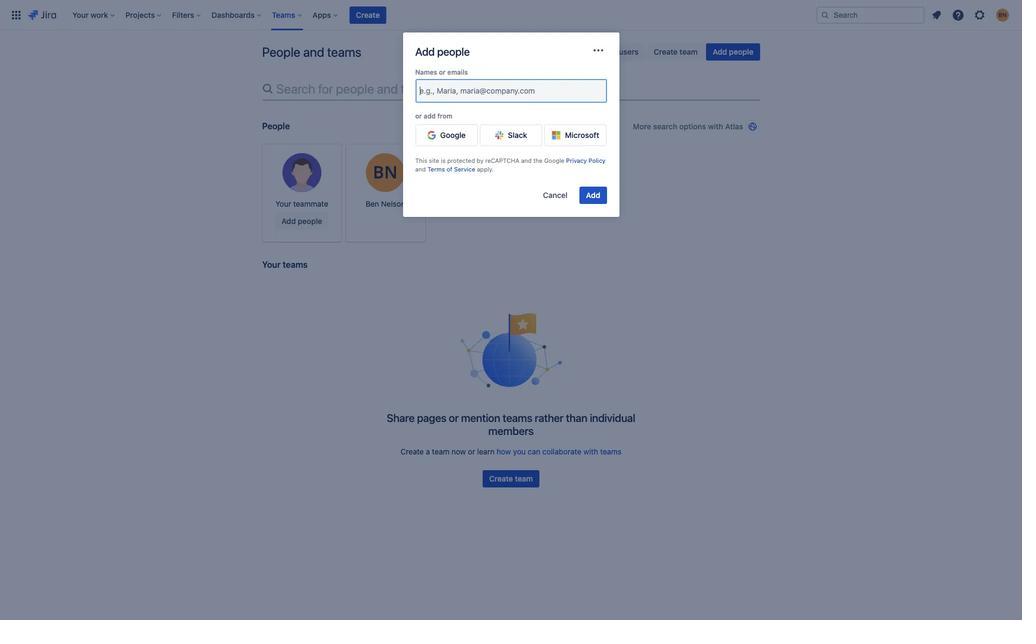 Task type: vqa. For each thing, say whether or not it's contained in the screenshot.
'How'
yes



Task type: describe. For each thing, give the bounding box(es) containing it.
emails
[[448, 68, 468, 76]]

or left 'emails'
[[439, 68, 446, 76]]

cancel
[[543, 190, 568, 199]]

manage users
[[589, 47, 639, 56]]

add people inside people element
[[282, 217, 322, 226]]

people for people and teams
[[262, 44, 300, 60]]

this site is protected by recaptcha and the google privacy policy and terms of service apply.
[[415, 157, 606, 173]]

e.g.,
[[420, 86, 435, 95]]

create inside the primary "element"
[[356, 10, 380, 19]]

how
[[497, 447, 511, 456]]

teams inside the share pages or mention teams rather than individual members
[[503, 412, 532, 424]]

options
[[680, 122, 706, 131]]

team for the bottommost create team button
[[515, 474, 533, 483]]

or add from
[[415, 112, 453, 120]]

or inside the share pages or mention teams rather than individual members
[[449, 412, 459, 424]]

manage users link
[[582, 43, 645, 61]]

more image
[[592, 44, 605, 57]]

search image
[[821, 11, 830, 19]]

recaptcha
[[485, 157, 520, 164]]

manage
[[589, 47, 617, 56]]

0 horizontal spatial people
[[298, 217, 322, 226]]

names or emails
[[415, 68, 468, 76]]

privacy
[[566, 157, 587, 164]]

create team for the topmost create team button
[[654, 47, 698, 56]]

terms
[[428, 166, 445, 173]]

by
[[477, 157, 484, 164]]

ben
[[366, 199, 379, 208]]

with inside button
[[708, 122, 724, 131]]

slack
[[508, 131, 527, 140]]

google button
[[415, 125, 478, 146]]

is
[[441, 157, 446, 164]]

rather
[[535, 412, 564, 424]]

ben nelson link
[[346, 145, 425, 242]]

share pages or mention teams rather than individual members
[[387, 412, 636, 437]]

you
[[513, 447, 526, 456]]

the
[[534, 157, 543, 164]]

a
[[426, 447, 430, 456]]

1 vertical spatial create team button
[[483, 470, 540, 488]]

atlas
[[725, 122, 743, 131]]

people and teams
[[262, 44, 362, 60]]

slack button
[[480, 125, 542, 146]]

0 horizontal spatial team
[[432, 447, 450, 456]]

create button
[[350, 6, 386, 24]]

individual
[[590, 412, 636, 424]]

0 vertical spatial create team button
[[648, 43, 704, 61]]

team for the topmost create team button
[[680, 47, 698, 56]]

or left 'add'
[[415, 112, 422, 120]]

microsoft button
[[545, 125, 607, 146]]

search
[[653, 122, 678, 131]]

share
[[387, 412, 415, 424]]

or right now
[[468, 447, 475, 456]]

your for your teammate
[[276, 199, 291, 208]]

names
[[415, 68, 437, 76]]

members
[[489, 425, 534, 437]]

add button
[[580, 186, 607, 204]]

2 horizontal spatial add people
[[713, 47, 754, 56]]



Task type: locate. For each thing, give the bounding box(es) containing it.
team
[[680, 47, 698, 56], [432, 447, 450, 456], [515, 474, 533, 483]]

microsoft
[[565, 131, 599, 140]]

2 horizontal spatial team
[[680, 47, 698, 56]]

2 vertical spatial team
[[515, 474, 533, 483]]

0 vertical spatial with
[[708, 122, 724, 131]]

create team button
[[648, 43, 704, 61], [483, 470, 540, 488]]

maria,
[[437, 86, 458, 95]]

2 horizontal spatial people
[[729, 47, 754, 56]]

0 vertical spatial create team
[[654, 47, 698, 56]]

0 vertical spatial team
[[680, 47, 698, 56]]

add people button inside people element
[[275, 213, 329, 230]]

nelson
[[381, 199, 406, 208]]

people element
[[262, 145, 760, 242]]

your teams
[[262, 260, 308, 270]]

Search field
[[817, 6, 925, 24]]

or
[[439, 68, 446, 76], [415, 112, 422, 120], [449, 412, 459, 424], [468, 447, 475, 456]]

pages
[[417, 412, 447, 424]]

with left the atlas at the right of page
[[708, 122, 724, 131]]

0 horizontal spatial add people button
[[275, 213, 329, 230]]

google
[[440, 131, 466, 140], [544, 157, 565, 164]]

maria@company.com
[[460, 86, 535, 95]]

1 people from the top
[[262, 44, 300, 60]]

create a team now or learn how you can collaborate with teams
[[401, 447, 622, 456]]

0 horizontal spatial with
[[584, 447, 598, 456]]

google inside button
[[440, 131, 466, 140]]

1 vertical spatial add people button
[[275, 213, 329, 230]]

than
[[566, 412, 588, 424]]

1 horizontal spatial create team button
[[648, 43, 704, 61]]

create
[[356, 10, 380, 19], [654, 47, 678, 56], [401, 447, 424, 456], [489, 474, 513, 483]]

site
[[429, 157, 439, 164]]

people for people
[[262, 121, 290, 131]]

and
[[303, 44, 324, 60], [521, 157, 532, 164], [415, 166, 426, 173]]

1 horizontal spatial and
[[415, 166, 426, 173]]

0 horizontal spatial and
[[303, 44, 324, 60]]

people
[[262, 44, 300, 60], [262, 121, 290, 131]]

your teammate
[[276, 199, 328, 208]]

more search options with atlas
[[633, 122, 743, 131]]

create team down create a team now or learn how you can collaborate with teams
[[489, 474, 533, 483]]

0 horizontal spatial google
[[440, 131, 466, 140]]

1 vertical spatial with
[[584, 447, 598, 456]]

with right collaborate
[[584, 447, 598, 456]]

terms of service link
[[428, 166, 475, 173]]

1 horizontal spatial google
[[544, 157, 565, 164]]

collaborate
[[543, 447, 582, 456]]

1 horizontal spatial add people
[[415, 45, 470, 58]]

add
[[424, 112, 436, 120]]

2 vertical spatial and
[[415, 166, 426, 173]]

protected
[[447, 157, 475, 164]]

jira image
[[28, 8, 56, 21], [28, 8, 56, 21]]

0 vertical spatial your
[[276, 199, 291, 208]]

0 vertical spatial google
[[440, 131, 466, 140]]

primary element
[[6, 0, 817, 30]]

more search options with atlas button
[[632, 118, 760, 135]]

ben nelson
[[366, 199, 406, 208]]

0 horizontal spatial add people
[[282, 217, 322, 226]]

create team button right users on the right of the page
[[648, 43, 704, 61]]

people
[[437, 45, 470, 58], [729, 47, 754, 56], [298, 217, 322, 226]]

1 horizontal spatial team
[[515, 474, 533, 483]]

google right the
[[544, 157, 565, 164]]

0 vertical spatial add people button
[[707, 43, 760, 61]]

users
[[619, 47, 639, 56]]

1 horizontal spatial create team
[[654, 47, 698, 56]]

2 horizontal spatial and
[[521, 157, 532, 164]]

with
[[708, 122, 724, 131], [584, 447, 598, 456]]

0 horizontal spatial create team
[[489, 474, 533, 483]]

add inside people element
[[282, 217, 296, 226]]

1 vertical spatial your
[[262, 260, 281, 270]]

create team
[[654, 47, 698, 56], [489, 474, 533, 483]]

create team button down create a team now or learn how you can collaborate with teams
[[483, 470, 540, 488]]

cancel button
[[537, 186, 574, 204]]

your
[[276, 199, 291, 208], [262, 260, 281, 270]]

1 vertical spatial and
[[521, 157, 532, 164]]

policy
[[589, 157, 606, 164]]

or right pages
[[449, 412, 459, 424]]

of
[[447, 166, 453, 173]]

mention
[[461, 412, 500, 424]]

from
[[438, 112, 453, 120]]

create banner
[[0, 0, 1022, 30]]

google down from
[[440, 131, 466, 140]]

this
[[415, 157, 427, 164]]

create team for the bottommost create team button
[[489, 474, 533, 483]]

add
[[415, 45, 435, 58], [713, 47, 727, 56], [586, 190, 601, 199], [282, 217, 296, 226]]

create team right users on the right of the page
[[654, 47, 698, 56]]

how you can collaborate with teams link
[[497, 447, 622, 456]]

teammate
[[293, 199, 328, 208]]

1 vertical spatial people
[[262, 121, 290, 131]]

privacy policy link
[[566, 157, 606, 164]]

learn
[[477, 447, 495, 456]]

2 people from the top
[[262, 121, 290, 131]]

0 horizontal spatial create team button
[[483, 470, 540, 488]]

teams
[[327, 44, 362, 60], [283, 260, 308, 270], [503, 412, 532, 424], [600, 447, 622, 456]]

e.g., maria, maria@company.com
[[420, 86, 535, 95]]

1 vertical spatial google
[[544, 157, 565, 164]]

your inside people element
[[276, 199, 291, 208]]

now
[[452, 447, 466, 456]]

service
[[454, 166, 475, 173]]

0 vertical spatial and
[[303, 44, 324, 60]]

0 vertical spatial people
[[262, 44, 300, 60]]

apply.
[[477, 166, 494, 173]]

1 horizontal spatial people
[[437, 45, 470, 58]]

can
[[528, 447, 541, 456]]

add inside add button
[[586, 190, 601, 199]]

your for your teams
[[262, 260, 281, 270]]

add people button
[[707, 43, 760, 61], [275, 213, 329, 230]]

1 vertical spatial create team
[[489, 474, 533, 483]]

google inside this site is protected by recaptcha and the google privacy policy and terms of service apply.
[[544, 157, 565, 164]]

1 vertical spatial team
[[432, 447, 450, 456]]

more
[[633, 122, 651, 131]]

1 horizontal spatial with
[[708, 122, 724, 131]]

1 horizontal spatial add people button
[[707, 43, 760, 61]]

atlas image
[[748, 122, 757, 131]]

add people
[[415, 45, 470, 58], [713, 47, 754, 56], [282, 217, 322, 226]]



